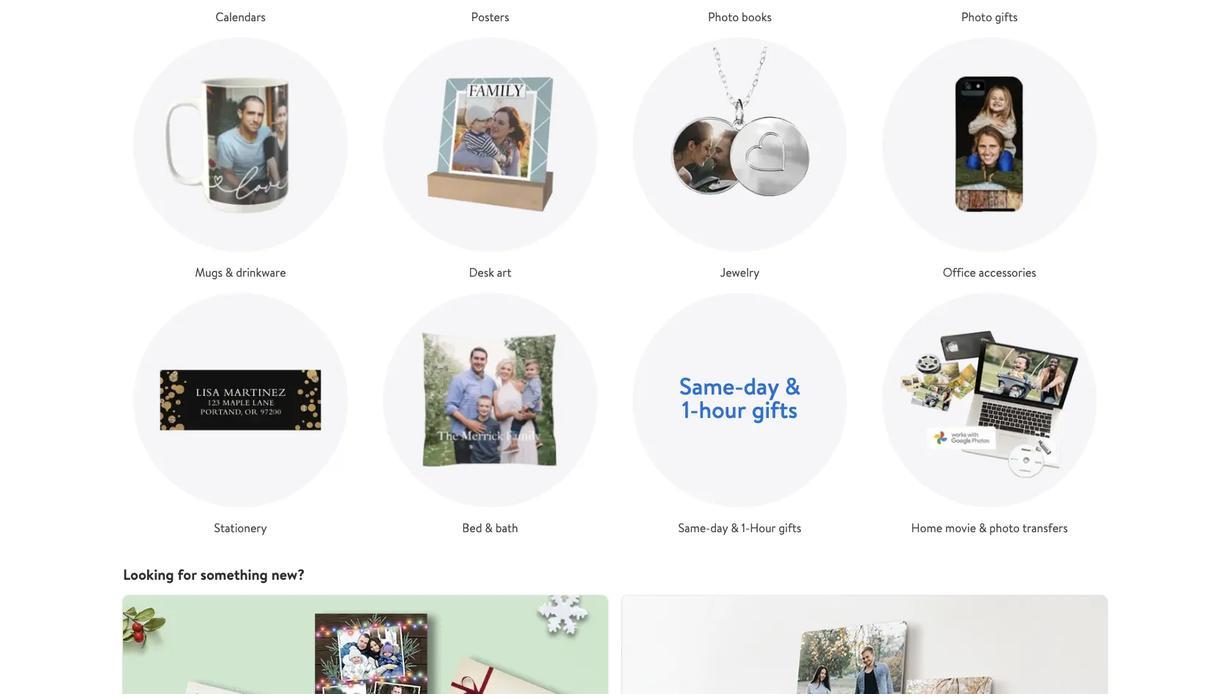 Task type: locate. For each thing, give the bounding box(es) containing it.
1 horizontal spatial day
[[744, 369, 779, 402]]

same-day &
[[679, 369, 801, 402]]

hour
[[699, 393, 746, 425]]

stationery image
[[133, 293, 348, 507]]

0 horizontal spatial photo
[[708, 9, 739, 25]]

day
[[744, 369, 779, 402], [710, 520, 728, 536]]

office accessories
[[943, 264, 1036, 280]]

1 photo from the left
[[708, 9, 739, 25]]

day for same-day &
[[744, 369, 779, 402]]

1 horizontal spatial photo
[[961, 9, 992, 25]]

drinkware
[[236, 264, 286, 280]]

2 vertical spatial gifts
[[779, 520, 801, 536]]

1-
[[682, 393, 699, 425], [742, 520, 750, 536]]

& for same-day & 1-hour gifts
[[731, 520, 739, 536]]

desk
[[469, 264, 494, 280]]

same-day & 1-hour gifts
[[678, 520, 801, 536]]

gifts
[[995, 9, 1018, 25], [752, 393, 798, 425], [779, 520, 801, 536]]

bed
[[462, 520, 482, 536]]

jewelry link
[[633, 37, 847, 281]]

home movie and photo transfers image
[[882, 293, 1097, 507]]

same- for same-day & 1-hour gifts
[[678, 520, 710, 536]]

mugs and drinkware image
[[133, 37, 348, 252]]

jewelry
[[720, 264, 760, 280]]

mugs & drinkware
[[195, 264, 286, 280]]

0 vertical spatial day
[[744, 369, 779, 402]]

1 vertical spatial same-
[[678, 520, 710, 536]]

bath
[[496, 520, 518, 536]]

stationery
[[214, 520, 267, 536]]

0 horizontal spatial day
[[710, 520, 728, 536]]

same-
[[679, 369, 744, 402], [678, 520, 710, 536]]

1 vertical spatial 1-
[[742, 520, 750, 536]]

0 vertical spatial 1-
[[682, 393, 699, 425]]

&
[[225, 264, 233, 280], [785, 369, 801, 402], [485, 520, 493, 536], [731, 520, 739, 536], [979, 520, 987, 536]]

mugs
[[195, 264, 223, 280]]

bed &  bath link
[[383, 293, 598, 537]]

bed and bath image
[[383, 293, 598, 507]]

desk art link
[[383, 37, 598, 281]]

& for home movie & photo transfers
[[979, 520, 987, 536]]

desk art image
[[383, 37, 598, 252]]

office
[[943, 264, 976, 280]]

calendars
[[215, 9, 266, 25]]

photo books
[[708, 9, 772, 25]]

& inside home movie & photo transfers link
[[979, 520, 987, 536]]

0 vertical spatial same-
[[679, 369, 744, 402]]

2 photo from the left
[[961, 9, 992, 25]]

1 vertical spatial day
[[710, 520, 728, 536]]

bed &  bath
[[462, 520, 518, 536]]

photo for photo books
[[708, 9, 739, 25]]

1 horizontal spatial 1-
[[742, 520, 750, 536]]

photo
[[708, 9, 739, 25], [961, 9, 992, 25]]

new?
[[271, 565, 305, 584]]

1-hour gifts
[[682, 393, 798, 425]]



Task type: vqa. For each thing, say whether or not it's contained in the screenshot.
Poster
no



Task type: describe. For each thing, give the bounding box(es) containing it.
0 horizontal spatial 1-
[[682, 393, 699, 425]]

posters
[[471, 9, 509, 25]]

hour
[[750, 520, 776, 536]]

for
[[178, 565, 197, 584]]

something
[[200, 565, 268, 584]]

accessories
[[979, 264, 1036, 280]]

same- for same-day &
[[679, 369, 744, 402]]

office accessories image
[[882, 37, 1097, 252]]

photo gifts
[[961, 9, 1018, 25]]

stationery link
[[133, 293, 348, 537]]

calendars link
[[133, 0, 348, 26]]

& inside mugs & drinkware link
[[225, 264, 233, 280]]

looking
[[123, 565, 174, 584]]

transfers
[[1023, 520, 1068, 536]]

& inside the bed &  bath link
[[485, 520, 493, 536]]

jewelry image
[[633, 37, 847, 252]]

mugs & drinkware link
[[133, 37, 348, 281]]

home
[[911, 520, 942, 536]]

photo gifts link
[[882, 0, 1097, 26]]

photo
[[990, 520, 1020, 536]]

movie
[[945, 520, 976, 536]]

1 vertical spatial gifts
[[752, 393, 798, 425]]

desk art
[[469, 264, 512, 280]]

0 vertical spatial gifts
[[995, 9, 1018, 25]]

office accessories link
[[882, 37, 1097, 281]]

posters link
[[383, 0, 598, 26]]

art
[[497, 264, 512, 280]]

books
[[742, 9, 772, 25]]

photo for photo gifts
[[961, 9, 992, 25]]

looking for something new?
[[123, 565, 305, 584]]

home movie & photo transfers
[[911, 520, 1068, 536]]

day for same-day & 1-hour gifts
[[710, 520, 728, 536]]

& for same-day &
[[785, 369, 801, 402]]

home movie & photo transfers link
[[882, 293, 1097, 537]]

photo books link
[[633, 0, 847, 26]]



